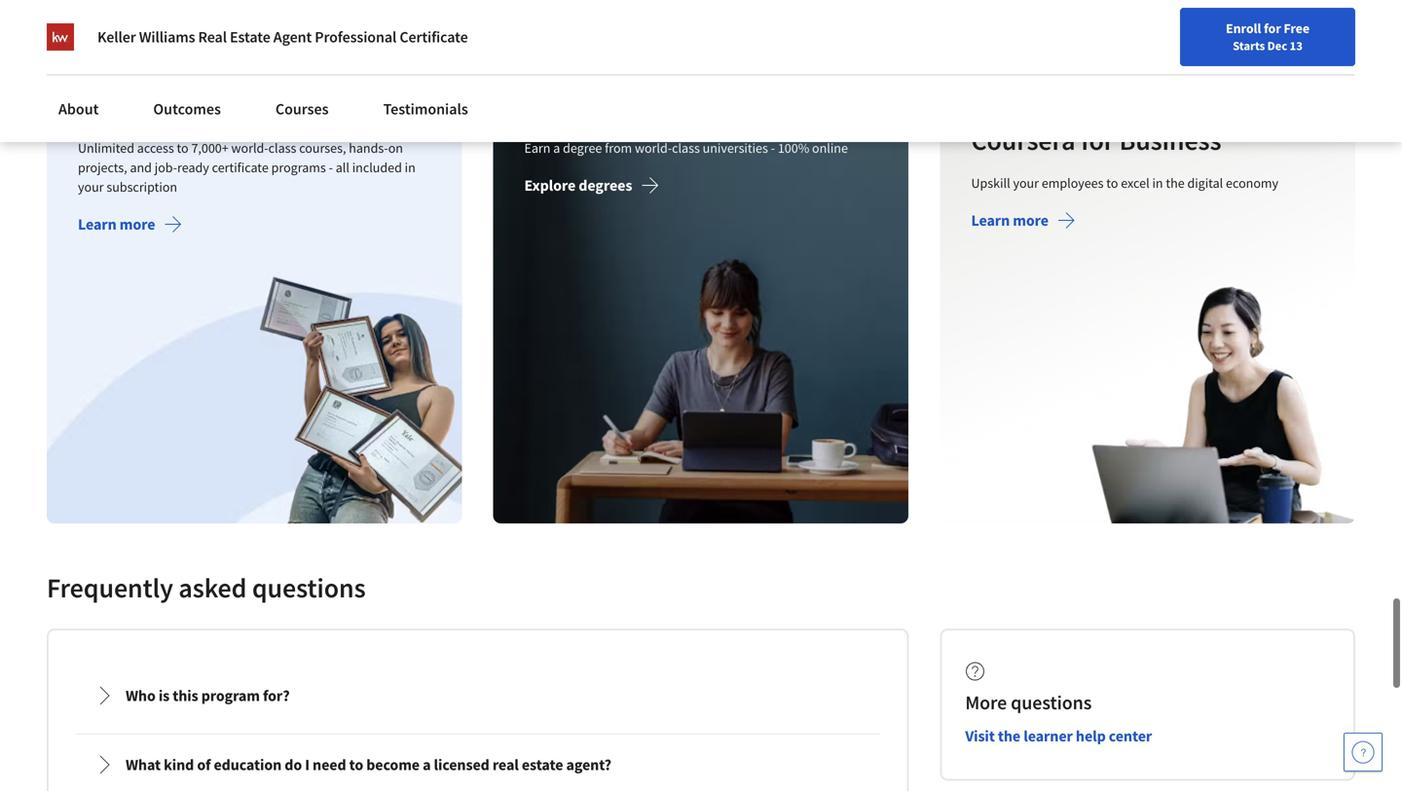 Task type: describe. For each thing, give the bounding box(es) containing it.
included
[[352, 159, 402, 176]]

coursera inside open new doors with coursera plus
[[78, 88, 182, 122]]

estate
[[230, 27, 270, 47]]

100%
[[778, 139, 810, 157]]

explore degrees
[[525, 176, 633, 195]]

0 horizontal spatial learn more link
[[78, 215, 183, 239]]

starts
[[1233, 38, 1265, 54]]

world- for from
[[635, 139, 672, 157]]

with for career
[[766, 53, 818, 87]]

agent
[[274, 27, 312, 47]]

all
[[336, 159, 350, 176]]

in inside unlimited access to 7,000+ world-class courses, hands-on projects, and job-ready certificate programs - all included in your subscription
[[405, 159, 416, 176]]

visit the learner help center
[[966, 727, 1152, 747]]

center
[[1109, 727, 1152, 747]]

hands-
[[349, 139, 388, 157]]

join over 3,400 global companies that choose coursera for business
[[971, 53, 1239, 157]]

asked
[[179, 571, 247, 605]]

for inside enroll for free starts dec 13
[[1264, 19, 1282, 37]]

open
[[78, 53, 140, 87]]

learner
[[1024, 727, 1073, 747]]

- inside unlimited access to 7,000+ world-class courses, hands-on projects, and job-ready certificate programs - all included in your subscription
[[329, 159, 333, 176]]

become
[[366, 756, 420, 775]]

unlimited access to 7,000+ world-class courses, hands-on projects, and job-ready certificate programs - all included in your subscription
[[78, 139, 416, 196]]

enroll for free starts dec 13
[[1226, 19, 1310, 54]]

education
[[214, 756, 282, 775]]

i
[[305, 756, 310, 775]]

about link
[[47, 88, 110, 131]]

doors
[[200, 53, 267, 87]]

your for advance
[[628, 53, 681, 87]]

unlimited
[[78, 139, 134, 157]]

more
[[966, 691, 1007, 715]]

from
[[605, 139, 632, 157]]

testimonials link
[[372, 88, 480, 131]]

coursera plus image
[[78, 29, 195, 41]]

1 horizontal spatial in
[[1153, 174, 1163, 192]]

a inside dropdown button
[[423, 756, 431, 775]]

is
[[159, 687, 170, 706]]

employees
[[1042, 174, 1104, 192]]

online inside advance your career with an online degree
[[525, 88, 598, 122]]

real
[[493, 756, 519, 775]]

frequently asked questions
[[47, 571, 366, 605]]

certificate
[[212, 159, 269, 176]]

business
[[1120, 123, 1222, 157]]

on
[[388, 139, 403, 157]]

who is this program for? button
[[79, 669, 877, 724]]

certificate
[[400, 27, 468, 47]]

1 horizontal spatial learn more link
[[971, 211, 1076, 235]]

excel
[[1121, 174, 1150, 192]]

0 vertical spatial questions
[[252, 571, 366, 605]]

this
[[173, 687, 198, 706]]

for inside join over 3,400 global companies that choose coursera for business
[[1081, 123, 1114, 157]]

free
[[1284, 19, 1310, 37]]

coursera image
[[23, 16, 147, 47]]

to inside dropdown button
[[349, 756, 363, 775]]

advance your career with an online degree
[[525, 53, 852, 122]]

more questions
[[966, 691, 1092, 715]]

keller williams real estate agent professional certificate
[[97, 27, 468, 47]]

with for doors
[[272, 53, 325, 87]]

3,400
[[1084, 53, 1147, 87]]

your inside unlimited access to 7,000+ world-class courses, hands-on projects, and job-ready certificate programs - all included in your subscription
[[78, 178, 104, 196]]

outcomes
[[153, 99, 221, 119]]

1 horizontal spatial more
[[1013, 211, 1049, 230]]

7,000+
[[191, 139, 229, 157]]

explore
[[525, 176, 576, 195]]

courses,
[[299, 139, 346, 157]]

universities
[[703, 139, 769, 157]]

explore degrees link
[[525, 176, 660, 200]]

over
[[1027, 53, 1079, 87]]

program
[[201, 687, 260, 706]]

new
[[146, 53, 195, 87]]

1 vertical spatial questions
[[1011, 691, 1092, 715]]

visit
[[966, 727, 995, 747]]

coursera inside join over 3,400 global companies that choose coursera for business
[[971, 123, 1076, 157]]

choose
[[1156, 88, 1239, 122]]

plus
[[187, 88, 237, 122]]

williams
[[139, 27, 195, 47]]

1 horizontal spatial -
[[771, 139, 776, 157]]

class for universities
[[672, 139, 700, 157]]

access
[[137, 139, 174, 157]]

courses link
[[264, 88, 340, 131]]

global
[[1153, 53, 1225, 87]]



Task type: vqa. For each thing, say whether or not it's contained in the screenshot.
the middle English
no



Task type: locate. For each thing, give the bounding box(es) containing it.
0 horizontal spatial degree
[[563, 139, 602, 157]]

class for courses,
[[268, 139, 296, 157]]

open new doors with coursera plus
[[78, 53, 325, 122]]

0 vertical spatial -
[[771, 139, 776, 157]]

subscription
[[107, 178, 177, 196]]

learn more
[[971, 211, 1049, 230], [78, 215, 155, 234]]

upskill your employees to excel in the digital economy
[[971, 174, 1279, 192]]

an
[[823, 53, 852, 87]]

1 horizontal spatial to
[[349, 756, 363, 775]]

in right excel
[[1153, 174, 1163, 192]]

0 horizontal spatial more
[[120, 215, 155, 234]]

1 horizontal spatial your
[[628, 53, 681, 87]]

with
[[272, 53, 325, 87], [766, 53, 818, 87]]

1 class from the left
[[268, 139, 296, 157]]

0 vertical spatial to
[[177, 139, 189, 157]]

1 vertical spatial degree
[[563, 139, 602, 157]]

earn
[[525, 139, 551, 157]]

2 vertical spatial to
[[349, 756, 363, 775]]

2 horizontal spatial to
[[1107, 174, 1118, 192]]

for
[[1264, 19, 1282, 37], [1081, 123, 1114, 157]]

to right need
[[349, 756, 363, 775]]

questions up learner
[[1011, 691, 1092, 715]]

programs
[[271, 159, 326, 176]]

your down projects,
[[78, 178, 104, 196]]

kind
[[164, 756, 194, 775]]

visit the learner help center link
[[966, 727, 1152, 747]]

what kind of education do i need to become a licensed real estate agent? button
[[79, 738, 877, 792]]

to left excel
[[1107, 174, 1118, 192]]

your for upskill
[[1013, 174, 1039, 192]]

economy
[[1226, 174, 1279, 192]]

1 horizontal spatial online
[[813, 139, 848, 157]]

1 horizontal spatial for
[[1264, 19, 1282, 37]]

0 horizontal spatial a
[[423, 756, 431, 775]]

projects,
[[78, 159, 127, 176]]

with inside advance your career with an online degree
[[766, 53, 818, 87]]

online right 100%
[[813, 139, 848, 157]]

2 with from the left
[[766, 53, 818, 87]]

online down "advance"
[[525, 88, 598, 122]]

1 horizontal spatial a
[[554, 139, 561, 157]]

a right earn
[[554, 139, 561, 157]]

estate
[[522, 756, 563, 775]]

1 vertical spatial a
[[423, 756, 431, 775]]

world- inside unlimited access to 7,000+ world-class courses, hands-on projects, and job-ready certificate programs - all included in your subscription
[[231, 139, 268, 157]]

0 vertical spatial online
[[525, 88, 598, 122]]

learn down upskill
[[971, 211, 1010, 230]]

1 with from the left
[[272, 53, 325, 87]]

0 vertical spatial coursera
[[78, 88, 182, 122]]

1 vertical spatial to
[[1107, 174, 1118, 192]]

0 vertical spatial for
[[1264, 19, 1282, 37]]

None search field
[[278, 12, 599, 51]]

0 horizontal spatial online
[[525, 88, 598, 122]]

1 horizontal spatial world-
[[635, 139, 672, 157]]

1 world- from the left
[[231, 139, 268, 157]]

0 vertical spatial the
[[1166, 174, 1185, 192]]

0 horizontal spatial learn more
[[78, 215, 155, 234]]

1 vertical spatial for
[[1081, 123, 1114, 157]]

do
[[285, 756, 302, 775]]

0 horizontal spatial world-
[[231, 139, 268, 157]]

1 vertical spatial coursera
[[971, 123, 1076, 157]]

0 horizontal spatial the
[[998, 727, 1021, 747]]

what
[[126, 756, 161, 775]]

1 vertical spatial online
[[813, 139, 848, 157]]

world- right from
[[635, 139, 672, 157]]

outcomes link
[[142, 88, 233, 131]]

your inside advance your career with an online degree
[[628, 53, 681, 87]]

who
[[126, 687, 156, 706]]

to
[[177, 139, 189, 157], [1107, 174, 1118, 192], [349, 756, 363, 775]]

1 horizontal spatial the
[[1166, 174, 1185, 192]]

learn for the right learn more link
[[971, 211, 1010, 230]]

dec
[[1268, 38, 1288, 54]]

more down "employees"
[[1013, 211, 1049, 230]]

coursera down companies
[[971, 123, 1076, 157]]

digital
[[1188, 174, 1223, 192]]

degree left from
[[563, 139, 602, 157]]

your left the career
[[628, 53, 681, 87]]

world- for 7,000+
[[231, 139, 268, 157]]

with inside open new doors with coursera plus
[[272, 53, 325, 87]]

keller williams image
[[47, 23, 74, 51]]

questions right asked
[[252, 571, 366, 605]]

learn for the left learn more link
[[78, 215, 117, 234]]

help
[[1076, 727, 1106, 747]]

learn down projects,
[[78, 215, 117, 234]]

more down subscription
[[120, 215, 155, 234]]

2 horizontal spatial your
[[1013, 174, 1039, 192]]

your right upskill
[[1013, 174, 1039, 192]]

1 horizontal spatial with
[[766, 53, 818, 87]]

0 horizontal spatial class
[[268, 139, 296, 157]]

with left an
[[766, 53, 818, 87]]

degree inside advance your career with an online degree
[[603, 88, 683, 122]]

job-
[[155, 159, 177, 176]]

world- up certificate
[[231, 139, 268, 157]]

what kind of education do i need to become a licensed real estate agent?
[[126, 756, 612, 775]]

a
[[554, 139, 561, 157], [423, 756, 431, 775]]

questions
[[252, 571, 366, 605], [1011, 691, 1092, 715]]

class up programs
[[268, 139, 296, 157]]

companies
[[971, 88, 1098, 122]]

need
[[313, 756, 346, 775]]

a right 'become'
[[423, 756, 431, 775]]

keller
[[97, 27, 136, 47]]

0 horizontal spatial your
[[78, 178, 104, 196]]

of
[[197, 756, 211, 775]]

1 horizontal spatial class
[[672, 139, 700, 157]]

your
[[628, 53, 681, 87], [1013, 174, 1039, 192], [78, 178, 104, 196]]

learn more link down subscription
[[78, 215, 183, 239]]

0 vertical spatial degree
[[603, 88, 683, 122]]

2 class from the left
[[672, 139, 700, 157]]

2 world- from the left
[[635, 139, 672, 157]]

0 horizontal spatial with
[[272, 53, 325, 87]]

1 vertical spatial the
[[998, 727, 1021, 747]]

0 horizontal spatial for
[[1081, 123, 1114, 157]]

0 horizontal spatial learn
[[78, 215, 117, 234]]

and
[[130, 159, 152, 176]]

in
[[405, 159, 416, 176], [1153, 174, 1163, 192]]

1 horizontal spatial learn more
[[971, 211, 1049, 230]]

enroll
[[1226, 19, 1262, 37]]

for down that at the top right
[[1081, 123, 1114, 157]]

the right visit
[[998, 727, 1021, 747]]

0 horizontal spatial coursera
[[78, 88, 182, 122]]

professional
[[315, 27, 397, 47]]

learn more link
[[971, 211, 1076, 235], [78, 215, 183, 239]]

1 horizontal spatial coursera
[[971, 123, 1076, 157]]

coursera down open
[[78, 88, 182, 122]]

class
[[268, 139, 296, 157], [672, 139, 700, 157]]

learn more down subscription
[[78, 215, 155, 234]]

testimonials
[[383, 99, 468, 119]]

that
[[1103, 88, 1151, 122]]

learn more link down upskill
[[971, 211, 1076, 235]]

degrees
[[579, 176, 633, 195]]

more
[[1013, 211, 1049, 230], [120, 215, 155, 234]]

0 horizontal spatial questions
[[252, 571, 366, 605]]

frequently
[[47, 571, 173, 605]]

to inside unlimited access to 7,000+ world-class courses, hands-on projects, and job-ready certificate programs - all included in your subscription
[[177, 139, 189, 157]]

- left all
[[329, 159, 333, 176]]

career
[[687, 53, 760, 87]]

who is this program for?
[[126, 687, 290, 706]]

collapsed list
[[72, 662, 884, 792]]

0 horizontal spatial to
[[177, 139, 189, 157]]

real
[[198, 27, 227, 47]]

show notifications image
[[1176, 24, 1199, 48]]

licensed
[[434, 756, 490, 775]]

menu item
[[1030, 19, 1156, 83]]

with down agent
[[272, 53, 325, 87]]

in right included
[[405, 159, 416, 176]]

upskill
[[971, 174, 1011, 192]]

join
[[971, 53, 1022, 87]]

for?
[[263, 687, 290, 706]]

13
[[1290, 38, 1303, 54]]

- left 100%
[[771, 139, 776, 157]]

1 horizontal spatial learn
[[971, 211, 1010, 230]]

1 horizontal spatial questions
[[1011, 691, 1092, 715]]

class inside unlimited access to 7,000+ world-class courses, hands-on projects, and job-ready certificate programs - all included in your subscription
[[268, 139, 296, 157]]

degree up from
[[603, 88, 683, 122]]

agent?
[[566, 756, 612, 775]]

1 vertical spatial -
[[329, 159, 333, 176]]

0 horizontal spatial in
[[405, 159, 416, 176]]

help center image
[[1352, 741, 1375, 765]]

about
[[58, 99, 99, 119]]

learn
[[971, 211, 1010, 230], [78, 215, 117, 234]]

for up dec
[[1264, 19, 1282, 37]]

advance
[[525, 53, 623, 87]]

world-
[[231, 139, 268, 157], [635, 139, 672, 157]]

earn a degree from world-class universities - 100% online
[[525, 139, 848, 157]]

to up ready
[[177, 139, 189, 157]]

-
[[771, 139, 776, 157], [329, 159, 333, 176]]

0 vertical spatial a
[[554, 139, 561, 157]]

the left digital
[[1166, 174, 1185, 192]]

online
[[525, 88, 598, 122], [813, 139, 848, 157]]

courses
[[276, 99, 329, 119]]

1 horizontal spatial degree
[[603, 88, 683, 122]]

class left universities
[[672, 139, 700, 157]]

learn more down upskill
[[971, 211, 1049, 230]]

ready
[[177, 159, 209, 176]]

0 horizontal spatial -
[[329, 159, 333, 176]]



